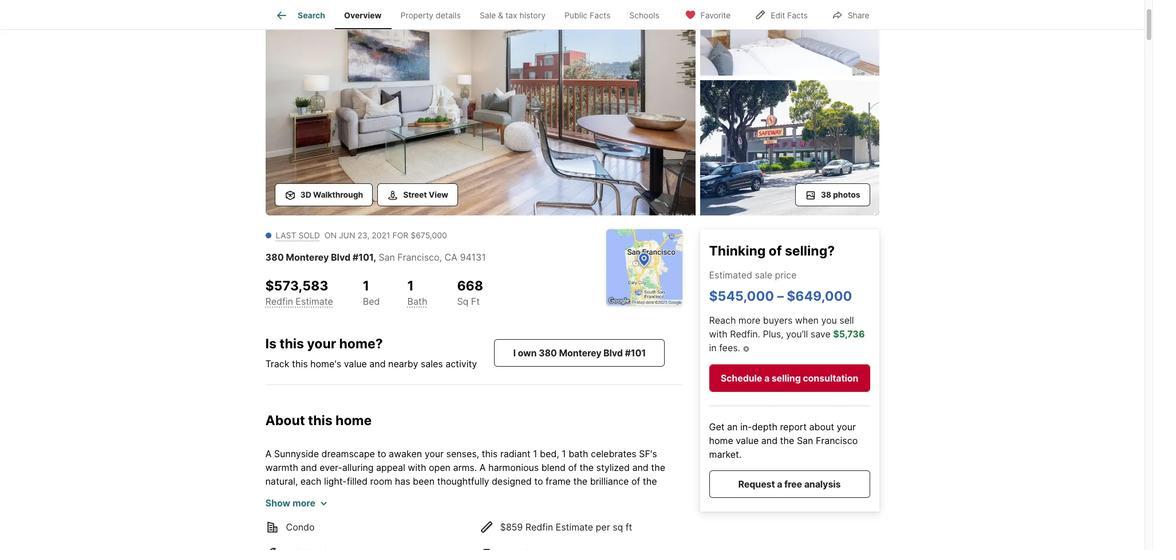 Task type: describe. For each thing, give the bounding box(es) containing it.
public facts
[[565, 10, 611, 20]]

condo
[[286, 522, 315, 533]]

a up par
[[668, 517, 673, 528]]

last sold link
[[276, 230, 320, 240]]

the down sf's
[[652, 462, 666, 473]]

overview tab
[[335, 2, 391, 29]]

details inside tab
[[436, 10, 461, 20]]

and up each on the bottom of page
[[301, 462, 317, 473]]

before
[[566, 517, 594, 528]]

23,
[[358, 230, 370, 240]]

per
[[596, 522, 611, 533]]

0 vertical spatial 380
[[266, 252, 284, 263]]

0 vertical spatial a
[[266, 448, 272, 460]]

3d
[[301, 190, 312, 199]]

and inside get an in-depth report about your home value and the
[[762, 435, 778, 447]]

areas
[[505, 489, 529, 501]]

selling
[[772, 373, 801, 384]]

the right frame
[[574, 476, 588, 487]]

tile
[[404, 517, 417, 528]]

property
[[401, 10, 434, 20]]

reach
[[710, 315, 736, 326]]

about
[[810, 422, 835, 433]]

finding
[[596, 517, 626, 528]]

for
[[603, 531, 617, 542]]

your inside get an in-depth report about your home value and the
[[837, 422, 857, 433]]

this for about
[[308, 412, 333, 428]]

the down w/
[[362, 503, 376, 515]]

last
[[276, 230, 296, 240]]

sale & tax history
[[480, 10, 546, 20]]

a sunnyside dreamscape to awaken your senses, this radiant 1 bed, 1 bath celebrates sf's warmth and ever-alluring appeal with open arms. a harmonious blend of the stylized and the natural, each light-filled room has been thoughtfully designed to frame the brilliance of the outside world. beginning w/ open concept living/dining areas that lead to your own private south-facing balcony, the home continues through a series of elegant details including a large kitchen boasting a new subway tile backsplash & quartz countertops before finding pause in a thoughtful bedroom tailor-made for both lounge & leisure of the highest form. for pampering par excellence, a newly renovated bath makes all your daily rituals a truly refreshing exp
[[266, 448, 682, 550]]

selling?
[[785, 243, 835, 259]]

2 vertical spatial to
[[572, 489, 581, 501]]

kitchen
[[266, 517, 297, 528]]

1 vertical spatial to
[[535, 476, 543, 487]]

thoughtfully
[[437, 476, 490, 487]]

0 vertical spatial open
[[429, 462, 451, 473]]

the inside get an in-depth report about your home value and the
[[781, 435, 795, 447]]

san inside the san francisco market.
[[797, 435, 814, 447]]

your right the all at the bottom left of the page
[[464, 544, 483, 550]]

a inside button
[[765, 373, 770, 384]]

all
[[452, 544, 461, 550]]

redfin.
[[731, 328, 761, 340]]

street view button
[[378, 183, 458, 206]]

concept
[[412, 489, 448, 501]]

0 vertical spatial bath
[[569, 448, 589, 460]]

3d walkthrough button
[[275, 183, 373, 206]]

the down countertops
[[526, 531, 541, 542]]

view
[[429, 190, 449, 199]]

schedule a selling consultation button
[[710, 365, 871, 392]]

redfin for $859
[[526, 522, 554, 533]]

38 photos button
[[796, 183, 871, 206]]

0 vertical spatial francisco
[[398, 252, 440, 263]]

natural,
[[266, 476, 298, 487]]

for
[[393, 230, 409, 240]]

outside
[[266, 489, 298, 501]]

and down sf's
[[633, 462, 649, 473]]

large
[[650, 503, 671, 515]]

form.
[[578, 531, 600, 542]]

with inside a sunnyside dreamscape to awaken your senses, this radiant 1 bed, 1 bath celebrates sf's warmth and ever-alluring appeal with open arms. a harmonious blend of the stylized and the natural, each light-filled room has been thoughtfully designed to frame the brilliance of the outside world. beginning w/ open concept living/dining areas that lead to your own private south-facing balcony, the home continues through a series of elegant details including a large kitchen boasting a new subway tile backsplash & quartz countertops before finding pause in a thoughtful bedroom tailor-made for both lounge & leisure of the highest form. for pampering par excellence, a newly renovated bath makes all your daily rituals a truly refreshing exp
[[408, 462, 427, 473]]

edit facts button
[[745, 3, 818, 26]]

sunnyside
[[274, 448, 319, 460]]

excellence,
[[266, 544, 314, 550]]

668 sq ft
[[457, 278, 484, 307]]

request a free analysis button
[[710, 471, 871, 498]]

dreamscape
[[322, 448, 375, 460]]

public
[[565, 10, 588, 20]]

bedroom
[[313, 531, 352, 542]]

thinking
[[710, 243, 766, 259]]

redfin for $573,583
[[266, 295, 293, 307]]

tailor-
[[354, 531, 380, 542]]

the left stylized
[[580, 462, 594, 473]]

with inside reach more buyers when you sell with redfin. plus, you'll save
[[710, 328, 728, 340]]

a up quartz
[[487, 503, 492, 515]]

1 , from the left
[[374, 252, 377, 263]]

sale
[[755, 270, 773, 281]]

countertops
[[510, 517, 563, 528]]

schedule
[[721, 373, 763, 384]]

1 vertical spatial &
[[471, 517, 477, 528]]

activity
[[446, 358, 477, 369]]

radiant
[[501, 448, 531, 460]]

get
[[710, 422, 725, 433]]

facts for edit facts
[[788, 10, 808, 20]]

sf's
[[640, 448, 658, 460]]

map entry image
[[606, 229, 683, 305]]

your left the senses,
[[425, 448, 444, 460]]

free
[[785, 479, 803, 490]]

warmth
[[266, 462, 298, 473]]

request a free analysis
[[739, 479, 841, 490]]

refreshing
[[567, 544, 611, 550]]

subway
[[368, 517, 402, 528]]

0 vertical spatial to
[[378, 448, 386, 460]]

continues
[[406, 503, 448, 515]]

blvd inside i own 380 monterey blvd #101 button
[[604, 347, 623, 359]]

south-
[[266, 503, 294, 515]]

0 horizontal spatial monterey
[[286, 252, 329, 263]]

ft
[[471, 295, 480, 307]]

alluring
[[342, 462, 374, 473]]

overview
[[344, 10, 382, 20]]

1 vertical spatial a
[[480, 462, 486, 473]]

property details tab
[[391, 2, 471, 29]]

report
[[781, 422, 807, 433]]

and left nearby
[[370, 358, 386, 369]]

show more button
[[266, 496, 327, 510]]

par
[[668, 531, 682, 542]]

–
[[778, 289, 784, 305]]

#101 inside button
[[625, 347, 646, 359]]

ca
[[445, 252, 458, 263]]

your up 'home's'
[[307, 336, 336, 352]]

public facts tab
[[555, 2, 620, 29]]

home inside a sunnyside dreamscape to awaken your senses, this radiant 1 bed, 1 bath celebrates sf's warmth and ever-alluring appeal with open arms. a harmonious blend of the stylized and the natural, each light-filled room has been thoughtfully designed to frame the brilliance of the outside world. beginning w/ open concept living/dining areas that lead to your own private south-facing balcony, the home continues through a series of elegant details including a large kitchen boasting a new subway tile backsplash & quartz countertops before finding pause in a thoughtful bedroom tailor-made for both lounge & leisure of the highest form. for pampering par excellence, a newly renovated bath makes all your daily rituals a truly refreshing exp
[[379, 503, 403, 515]]

fees.
[[720, 342, 741, 354]]

of up price
[[769, 243, 782, 259]]

when
[[796, 315, 819, 326]]

$5,736 in fees.
[[710, 328, 865, 354]]

1 right the bed,
[[562, 448, 566, 460]]

favorite button
[[675, 3, 741, 26]]

awaken
[[389, 448, 422, 460]]

1 left the bed,
[[533, 448, 538, 460]]

last sold on jun 23, 2021 for $675,000
[[276, 230, 447, 240]]

frame
[[546, 476, 571, 487]]

94131
[[460, 252, 486, 263]]

facing
[[294, 503, 321, 515]]

2 vertical spatial &
[[476, 531, 482, 542]]

redfin estimate link
[[266, 295, 333, 307]]

2 , from the left
[[440, 252, 442, 263]]

save
[[811, 328, 831, 340]]



Task type: vqa. For each thing, say whether or not it's contained in the screenshot.
the middle the &
yes



Task type: locate. For each thing, give the bounding box(es) containing it.
& left leisure
[[476, 531, 482, 542]]

1 horizontal spatial monterey
[[559, 347, 602, 359]]

own
[[518, 347, 537, 359], [605, 489, 623, 501]]

1 vertical spatial open
[[388, 489, 410, 501]]

this inside a sunnyside dreamscape to awaken your senses, this radiant 1 bed, 1 bath celebrates sf's warmth and ever-alluring appeal with open arms. a harmonious blend of the stylized and the natural, each light-filled room has been thoughtfully designed to frame the brilliance of the outside world. beginning w/ open concept living/dining areas that lead to your own private south-facing balcony, the home continues through a series of elegant details including a large kitchen boasting a new subway tile backsplash & quartz countertops before finding pause in a thoughtful bedroom tailor-made for both lounge & leisure of the highest form. for pampering par excellence, a newly renovated bath makes all your daily rituals a truly refreshing exp
[[482, 448, 498, 460]]

value
[[344, 358, 367, 369], [736, 435, 759, 447]]

home up dreamscape
[[336, 412, 372, 428]]

request
[[739, 479, 776, 490]]

1 up the bed
[[363, 278, 370, 294]]

facts inside button
[[788, 10, 808, 20]]

380 down last
[[266, 252, 284, 263]]

bath link
[[408, 295, 428, 307]]

a up warmth
[[266, 448, 272, 460]]

bath
[[569, 448, 589, 460], [399, 544, 418, 550]]

1 vertical spatial #101
[[625, 347, 646, 359]]

each
[[301, 476, 322, 487]]

sale
[[480, 10, 496, 20]]

$545,000 – $649,000
[[710, 289, 853, 305]]

a left selling
[[765, 373, 770, 384]]

, down 2021
[[374, 252, 377, 263]]

0 horizontal spatial with
[[408, 462, 427, 473]]

0 horizontal spatial own
[[518, 347, 537, 359]]

bath down "for" at the left of page
[[399, 544, 418, 550]]

bath
[[408, 295, 428, 307]]

photos
[[834, 190, 861, 199]]

1 vertical spatial monterey
[[559, 347, 602, 359]]

details inside a sunnyside dreamscape to awaken your senses, this radiant 1 bed, 1 bath celebrates sf's warmth and ever-alluring appeal with open arms. a harmonious blend of the stylized and the natural, each light-filled room has been thoughtfully designed to frame the brilliance of the outside world. beginning w/ open concept living/dining areas that lead to your own private south-facing balcony, the home continues through a series of elegant details including a large kitchen boasting a new subway tile backsplash & quartz countertops before finding pause in a thoughtful bedroom tailor-made for both lounge & leisure of the highest form. for pampering par excellence, a newly renovated bath makes all your daily rituals a truly refreshing exp
[[569, 503, 598, 515]]

makes
[[421, 544, 449, 550]]

380 monterey blvd #101, san francisco, ca 94131 image
[[266, 0, 696, 215], [700, 0, 880, 76], [700, 80, 880, 215]]

$859 redfin estimate per sq ft
[[500, 522, 633, 533]]

1 horizontal spatial 380
[[539, 347, 557, 359]]

facts right public
[[590, 10, 611, 20]]

, left ca
[[440, 252, 442, 263]]

0 horizontal spatial more
[[293, 497, 316, 509]]

1 horizontal spatial more
[[739, 315, 761, 326]]

backsplash
[[420, 517, 469, 528]]

0 vertical spatial home
[[336, 412, 372, 428]]

a left truly at the bottom left of page
[[537, 544, 542, 550]]

1 vertical spatial value
[[736, 435, 759, 447]]

0 vertical spatial &
[[498, 10, 504, 20]]

0 horizontal spatial to
[[378, 448, 386, 460]]

estimate up 'refreshing'
[[556, 522, 594, 533]]

380 right i
[[539, 347, 557, 359]]

details right property
[[436, 10, 461, 20]]

1 horizontal spatial in
[[710, 342, 717, 354]]

sell
[[840, 315, 855, 326]]

1 horizontal spatial details
[[569, 503, 598, 515]]

bed,
[[540, 448, 560, 460]]

series
[[495, 503, 521, 515]]

sold
[[299, 230, 320, 240]]

this left radiant
[[482, 448, 498, 460]]

0 horizontal spatial redfin
[[266, 295, 293, 307]]

1 horizontal spatial #101
[[625, 347, 646, 359]]

to up that
[[535, 476, 543, 487]]

1 vertical spatial with
[[408, 462, 427, 473]]

facts for public facts
[[590, 10, 611, 20]]

blvd
[[331, 252, 351, 263], [604, 347, 623, 359]]

1 vertical spatial more
[[293, 497, 316, 509]]

in down large
[[658, 517, 665, 528]]

appeal
[[376, 462, 405, 473]]

home inside get an in-depth report about your home value and the
[[710, 435, 734, 447]]

1 horizontal spatial facts
[[788, 10, 808, 20]]

#101
[[353, 252, 374, 263], [625, 347, 646, 359]]

0 horizontal spatial estimate
[[296, 295, 333, 307]]

an
[[728, 422, 738, 433]]

0 horizontal spatial open
[[388, 489, 410, 501]]

a inside button
[[778, 479, 783, 490]]

1 horizontal spatial to
[[535, 476, 543, 487]]

more inside reach more buyers when you sell with redfin. plus, you'll save
[[739, 315, 761, 326]]

in inside a sunnyside dreamscape to awaken your senses, this radiant 1 bed, 1 bath celebrates sf's warmth and ever-alluring appeal with open arms. a harmonious blend of the stylized and the natural, each light-filled room has been thoughtfully designed to frame the brilliance of the outside world. beginning w/ open concept living/dining areas that lead to your own private south-facing balcony, the home continues through a series of elegant details including a large kitchen boasting a new subway tile backsplash & quartz countertops before finding pause in a thoughtful bedroom tailor-made for both lounge & leisure of the highest form. for pampering par excellence, a newly renovated bath makes all your daily rituals a truly refreshing exp
[[658, 517, 665, 528]]

i
[[514, 347, 516, 359]]

own inside button
[[518, 347, 537, 359]]

through
[[451, 503, 484, 515]]

more for show
[[293, 497, 316, 509]]

this right about
[[308, 412, 333, 428]]

search
[[298, 10, 325, 20]]

this right is
[[280, 336, 304, 352]]

schedule a selling consultation
[[721, 373, 859, 384]]

1 vertical spatial own
[[605, 489, 623, 501]]

schools tab
[[620, 2, 669, 29]]

0 vertical spatial blvd
[[331, 252, 351, 263]]

depth
[[753, 422, 778, 433]]

and down depth
[[762, 435, 778, 447]]

facts right edit at the right top of page
[[788, 10, 808, 20]]

1 vertical spatial san
[[797, 435, 814, 447]]

details up before
[[569, 503, 598, 515]]

own right i
[[518, 347, 537, 359]]

home up market.
[[710, 435, 734, 447]]

property details
[[401, 10, 461, 20]]

room
[[370, 476, 393, 487]]

market.
[[710, 449, 742, 461]]

1 horizontal spatial ,
[[440, 252, 442, 263]]

0 vertical spatial monterey
[[286, 252, 329, 263]]

1 vertical spatial estimate
[[556, 522, 594, 533]]

of up rituals
[[515, 531, 524, 542]]

more inside dropdown button
[[293, 497, 316, 509]]

1 horizontal spatial own
[[605, 489, 623, 501]]

1 horizontal spatial redfin
[[526, 522, 554, 533]]

home?
[[339, 336, 383, 352]]

0 vertical spatial with
[[710, 328, 728, 340]]

0 horizontal spatial value
[[344, 358, 367, 369]]

a left free at the right bottom of the page
[[778, 479, 783, 490]]

bed
[[363, 295, 380, 307]]

estimate for $573,583
[[296, 295, 333, 307]]

track this home's value and nearby sales activity
[[266, 358, 477, 369]]

san down 2021
[[379, 252, 395, 263]]

san down report
[[797, 435, 814, 447]]

0 horizontal spatial 380
[[266, 252, 284, 263]]

track
[[266, 358, 290, 369]]

is
[[266, 336, 277, 352]]

value down home?
[[344, 358, 367, 369]]

& down the "through"
[[471, 517, 477, 528]]

pause
[[629, 517, 655, 528]]

highest
[[543, 531, 575, 542]]

value down in-
[[736, 435, 759, 447]]

with
[[710, 328, 728, 340], [408, 462, 427, 473]]

more up "redfin."
[[739, 315, 761, 326]]

sq
[[613, 522, 624, 533]]

own inside a sunnyside dreamscape to awaken your senses, this radiant 1 bed, 1 bath celebrates sf's warmth and ever-alluring appeal with open arms. a harmonious blend of the stylized and the natural, each light-filled room has been thoughtfully designed to frame the brilliance of the outside world. beginning w/ open concept living/dining areas that lead to your own private south-facing balcony, the home continues through a series of elegant details including a large kitchen boasting a new subway tile backsplash & quartz countertops before finding pause in a thoughtful bedroom tailor-made for both lounge & leisure of the highest form. for pampering par excellence, a newly renovated bath makes all your daily rituals a truly refreshing exp
[[605, 489, 623, 501]]

edit
[[771, 10, 786, 20]]

0 vertical spatial details
[[436, 10, 461, 20]]

is this your home?
[[266, 336, 383, 352]]

0 horizontal spatial details
[[436, 10, 461, 20]]

of up countertops
[[523, 503, 532, 515]]

2021
[[372, 230, 390, 240]]

0 horizontal spatial blvd
[[331, 252, 351, 263]]

share
[[848, 10, 870, 20]]

more down each on the bottom of page
[[293, 497, 316, 509]]

tab list
[[266, 0, 678, 29]]

0 horizontal spatial facts
[[590, 10, 611, 20]]

street view
[[403, 190, 449, 199]]

sq
[[457, 295, 469, 307]]

in inside "$5,736 in fees."
[[710, 342, 717, 354]]

1 vertical spatial 380
[[539, 347, 557, 359]]

sale & tax history tab
[[471, 2, 555, 29]]

38 photos
[[821, 190, 861, 199]]

own down the brilliance
[[605, 489, 623, 501]]

0 horizontal spatial in
[[658, 517, 665, 528]]

1 vertical spatial francisco
[[816, 435, 858, 447]]

estimate for $859
[[556, 522, 594, 533]]

of right blend
[[569, 462, 577, 473]]

1 horizontal spatial value
[[736, 435, 759, 447]]

made
[[380, 531, 404, 542]]

this for track
[[292, 358, 308, 369]]

in
[[710, 342, 717, 354], [658, 517, 665, 528]]

0 horizontal spatial home
[[336, 412, 372, 428]]

open up been
[[429, 462, 451, 473]]

value inside get an in-depth report about your home value and the
[[736, 435, 759, 447]]

a up the pause
[[642, 503, 647, 515]]

light-
[[324, 476, 347, 487]]

0 vertical spatial estimate
[[296, 295, 333, 307]]

1 up bath "link"
[[408, 278, 414, 294]]

facts inside tab
[[590, 10, 611, 20]]

living/dining
[[450, 489, 503, 501]]

1 inside 1 bath
[[408, 278, 414, 294]]

0 horizontal spatial bath
[[399, 544, 418, 550]]

get an in-depth report about your home value and the
[[710, 422, 857, 447]]

1 vertical spatial details
[[569, 503, 598, 515]]

nearby
[[389, 358, 418, 369]]

estimate down the $573,583 on the left bottom
[[296, 295, 333, 307]]

francisco
[[398, 252, 440, 263], [816, 435, 858, 447]]

0 vertical spatial more
[[739, 315, 761, 326]]

0 horizontal spatial a
[[266, 448, 272, 460]]

your down the brilliance
[[584, 489, 603, 501]]

1 horizontal spatial with
[[710, 328, 728, 340]]

has
[[395, 476, 411, 487]]

to up "appeal"
[[378, 448, 386, 460]]

0 horizontal spatial francisco
[[398, 252, 440, 263]]

0 horizontal spatial #101
[[353, 252, 374, 263]]

tax
[[506, 10, 518, 20]]

your right the 'about'
[[837, 422, 857, 433]]

renovated
[[352, 544, 396, 550]]

to right lead
[[572, 489, 581, 501]]

lounge
[[444, 531, 473, 542]]

with down reach
[[710, 328, 728, 340]]

walkthrough
[[313, 190, 363, 199]]

arms.
[[453, 462, 477, 473]]

of up private
[[632, 476, 641, 487]]

0 vertical spatial san
[[379, 252, 395, 263]]

francisco down $675,000
[[398, 252, 440, 263]]

rituals
[[508, 544, 535, 550]]

$573,583
[[266, 278, 329, 294]]

a right arms.
[[480, 462, 486, 473]]

0 vertical spatial own
[[518, 347, 537, 359]]

1 vertical spatial home
[[710, 435, 734, 447]]

& left 'tax'
[[498, 10, 504, 20]]

1 vertical spatial redfin
[[526, 522, 554, 533]]

1 vertical spatial bath
[[399, 544, 418, 550]]

estimated
[[710, 270, 753, 281]]

380 inside i own 380 monterey blvd #101 button
[[539, 347, 557, 359]]

1 horizontal spatial san
[[797, 435, 814, 447]]

380 monterey blvd #101 , san francisco , ca 94131
[[266, 252, 486, 263]]

1 horizontal spatial francisco
[[816, 435, 858, 447]]

francisco down the 'about'
[[816, 435, 858, 447]]

redfin inside $573,583 redfin estimate
[[266, 295, 293, 307]]

1 horizontal spatial open
[[429, 462, 451, 473]]

francisco inside the san francisco market.
[[816, 435, 858, 447]]

a down bedroom
[[317, 544, 322, 550]]

1 vertical spatial blvd
[[604, 347, 623, 359]]

a down 'balcony,'
[[340, 517, 345, 528]]

2 horizontal spatial home
[[710, 435, 734, 447]]

1 vertical spatial in
[[658, 517, 665, 528]]

open down has
[[388, 489, 410, 501]]

2 horizontal spatial to
[[572, 489, 581, 501]]

san francisco market.
[[710, 435, 858, 461]]

bath right the bed,
[[569, 448, 589, 460]]

private
[[626, 489, 656, 501]]

this for is
[[280, 336, 304, 352]]

ft
[[626, 522, 633, 533]]

boasting
[[300, 517, 337, 528]]

celebrates
[[591, 448, 637, 460]]

in-
[[741, 422, 753, 433]]

1 horizontal spatial bath
[[569, 448, 589, 460]]

the down report
[[781, 435, 795, 447]]

0 vertical spatial value
[[344, 358, 367, 369]]

more for reach
[[739, 315, 761, 326]]

of
[[769, 243, 782, 259], [569, 462, 577, 473], [632, 476, 641, 487], [523, 503, 532, 515], [515, 531, 524, 542]]

1 horizontal spatial home
[[379, 503, 403, 515]]

plus,
[[763, 328, 784, 340]]

this right track
[[292, 358, 308, 369]]

monterey inside button
[[559, 347, 602, 359]]

0 vertical spatial #101
[[353, 252, 374, 263]]

consultation
[[803, 373, 859, 384]]

with up been
[[408, 462, 427, 473]]

1 horizontal spatial estimate
[[556, 522, 594, 533]]

0 horizontal spatial san
[[379, 252, 395, 263]]

redfin down the $573,583 on the left bottom
[[266, 295, 293, 307]]

1 horizontal spatial a
[[480, 462, 486, 473]]

in left fees.
[[710, 342, 717, 354]]

& inside tab
[[498, 10, 504, 20]]

1 inside '1 bed'
[[363, 278, 370, 294]]

0 horizontal spatial ,
[[374, 252, 377, 263]]

home up the subway
[[379, 503, 403, 515]]

blend
[[542, 462, 566, 473]]

0 vertical spatial in
[[710, 342, 717, 354]]

0 vertical spatial redfin
[[266, 295, 293, 307]]

been
[[413, 476, 435, 487]]

tab list containing search
[[266, 0, 678, 29]]

home
[[336, 412, 372, 428], [710, 435, 734, 447], [379, 503, 403, 515]]

for
[[407, 531, 419, 542]]

380
[[266, 252, 284, 263], [539, 347, 557, 359]]

1 horizontal spatial blvd
[[604, 347, 623, 359]]

about
[[266, 412, 305, 428]]

i own 380 monterey blvd #101 button
[[495, 339, 665, 367]]

2 vertical spatial home
[[379, 503, 403, 515]]

the up private
[[643, 476, 657, 487]]

brilliance
[[591, 476, 629, 487]]

668
[[457, 278, 484, 294]]

estimate inside $573,583 redfin estimate
[[296, 295, 333, 307]]

redfin down elegant
[[526, 522, 554, 533]]



